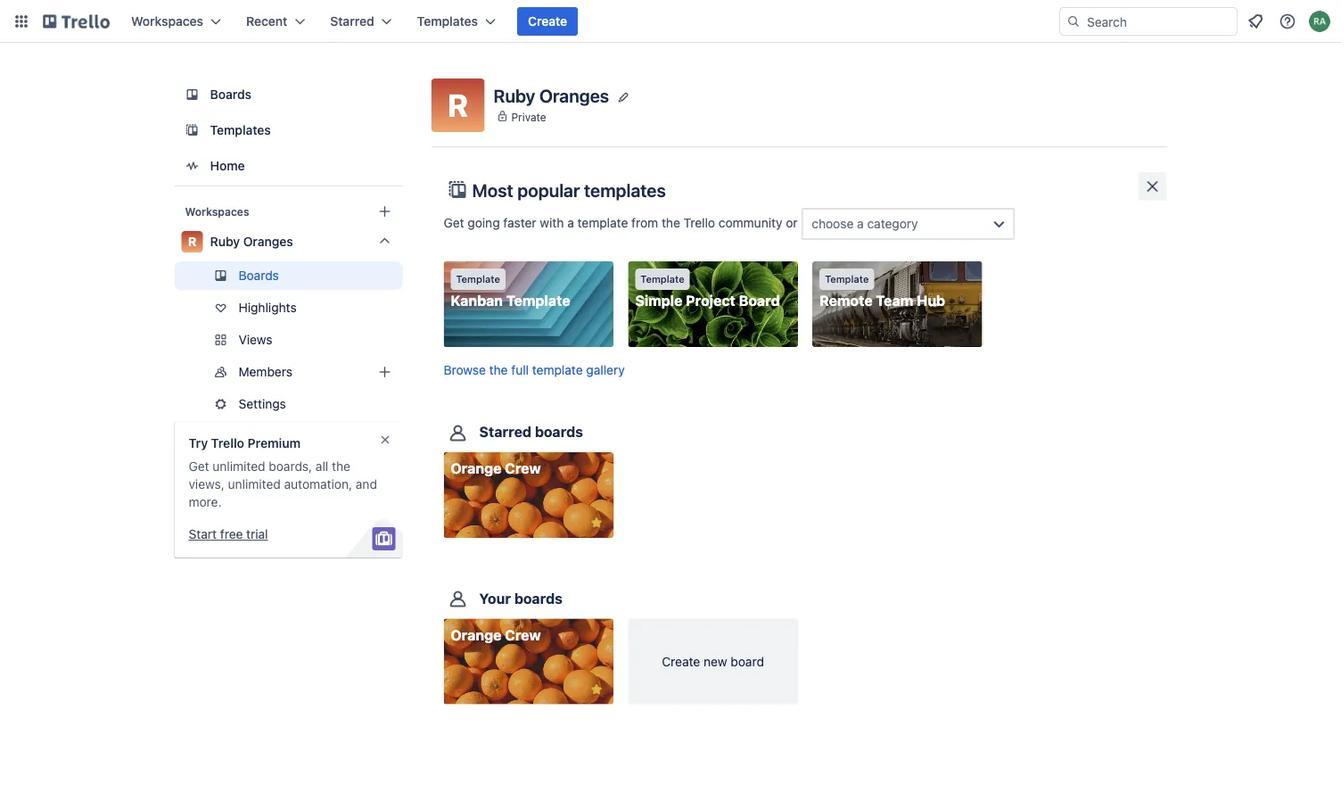Task type: vqa. For each thing, say whether or not it's contained in the screenshot.
trial
yes



Task type: describe. For each thing, give the bounding box(es) containing it.
browse
[[444, 363, 486, 378]]

trial
[[246, 527, 268, 542]]

crew for click to unstar this board. it will be removed from your starred list. image
[[505, 460, 541, 477]]

get inside the try trello premium get unlimited boards, all the views, unlimited automation, and more.
[[189, 459, 209, 474]]

ruby anderson (rubyanderson7) image
[[1310, 11, 1331, 32]]

private
[[512, 110, 547, 123]]

starred button
[[320, 7, 403, 36]]

full
[[512, 363, 529, 378]]

starred for starred
[[330, 14, 374, 29]]

0 vertical spatial oranges
[[540, 85, 609, 106]]

0 notifications image
[[1246, 11, 1267, 32]]

kanban
[[451, 292, 503, 309]]

the for get going faster with a template from the trello community or
[[662, 215, 681, 230]]

your
[[480, 590, 511, 607]]

recent button
[[236, 7, 316, 36]]

from
[[632, 215, 659, 230]]

add image
[[374, 361, 396, 383]]

2 boards link from the top
[[174, 261, 403, 290]]

0 vertical spatial ruby oranges
[[494, 85, 609, 106]]

1 boards link from the top
[[174, 79, 403, 111]]

create new board
[[662, 654, 765, 669]]

try trello premium get unlimited boards, all the views, unlimited automation, and more.
[[189, 436, 377, 509]]

template for remote
[[825, 273, 869, 285]]

1 vertical spatial template
[[533, 363, 583, 378]]

template right kanban
[[507, 292, 571, 309]]

new
[[704, 654, 728, 669]]

views,
[[189, 477, 225, 492]]

home image
[[182, 155, 203, 177]]

popular
[[518, 179, 580, 200]]

settings
[[239, 397, 286, 411]]

team
[[877, 292, 914, 309]]

open information menu image
[[1279, 12, 1297, 30]]

gallery
[[587, 363, 625, 378]]

home
[[210, 158, 245, 173]]

1 vertical spatial r
[[188, 234, 197, 249]]

members link
[[174, 358, 403, 386]]

templates button
[[407, 7, 507, 36]]

create a workspace image
[[374, 201, 396, 222]]

premium
[[248, 436, 301, 451]]

recent
[[246, 14, 288, 29]]

template for simple
[[641, 273, 685, 285]]

start free trial button
[[189, 526, 268, 543]]

and
[[356, 477, 377, 492]]

remote
[[820, 292, 873, 309]]

template for kanban
[[456, 273, 500, 285]]

orange crew for 1st orange crew link from the top
[[451, 460, 541, 477]]

simple
[[636, 292, 683, 309]]

the for try trello premium get unlimited boards, all the views, unlimited automation, and more.
[[332, 459, 351, 474]]

board image
[[182, 84, 203, 105]]

primary element
[[0, 0, 1342, 43]]

orange for second orange crew link from the top of the page
[[451, 626, 502, 643]]

click to unstar this board. it will be removed from your starred list. image
[[589, 515, 605, 531]]

automation,
[[284, 477, 353, 492]]

choose
[[812, 216, 854, 231]]

community
[[719, 215, 783, 230]]

browse the full template gallery link
[[444, 363, 625, 378]]

boards for your boards
[[515, 590, 563, 607]]

starred for starred boards
[[480, 424, 532, 441]]

faster
[[504, 215, 537, 230]]

with
[[540, 215, 564, 230]]

1 vertical spatial boards
[[239, 268, 279, 283]]

template remote team hub
[[820, 273, 946, 309]]

free
[[220, 527, 243, 542]]

board
[[731, 654, 765, 669]]

search image
[[1067, 14, 1081, 29]]

starred boards
[[480, 424, 583, 441]]

create button
[[518, 7, 578, 36]]

most popular templates
[[472, 179, 666, 200]]

views
[[239, 332, 273, 347]]

more.
[[189, 495, 222, 509]]

r button
[[431, 79, 485, 132]]



Task type: locate. For each thing, give the bounding box(es) containing it.
workspaces
[[131, 14, 203, 29], [185, 205, 249, 218]]

starred down the full
[[480, 424, 532, 441]]

the inside the try trello premium get unlimited boards, all the views, unlimited automation, and more.
[[332, 459, 351, 474]]

boards right board image
[[210, 87, 252, 102]]

crew down starred boards
[[505, 460, 541, 477]]

unlimited
[[213, 459, 266, 474], [228, 477, 281, 492]]

1 vertical spatial templates
[[210, 123, 271, 137]]

create for create
[[528, 14, 568, 29]]

0 vertical spatial boards link
[[174, 79, 403, 111]]

highlights link
[[174, 294, 403, 322]]

crew
[[505, 460, 541, 477], [505, 626, 541, 643]]

orange crew link down your boards
[[444, 619, 614, 704]]

templates up home in the top of the page
[[210, 123, 271, 137]]

workspaces inside popup button
[[131, 14, 203, 29]]

1 horizontal spatial a
[[858, 216, 864, 231]]

oranges up highlights on the left top
[[243, 234, 293, 249]]

1 vertical spatial the
[[490, 363, 508, 378]]

back to home image
[[43, 7, 110, 36]]

boards down browse the full template gallery on the left of the page
[[535, 424, 583, 441]]

ruby oranges
[[494, 85, 609, 106], [210, 234, 293, 249]]

a right choose
[[858, 216, 864, 231]]

0 horizontal spatial starred
[[330, 14, 374, 29]]

boards for starred boards
[[535, 424, 583, 441]]

1 horizontal spatial templates
[[417, 14, 478, 29]]

boards up highlights on the left top
[[239, 268, 279, 283]]

orange crew
[[451, 460, 541, 477], [451, 626, 541, 643]]

browse the full template gallery
[[444, 363, 625, 378]]

templates
[[584, 179, 666, 200]]

template up kanban
[[456, 273, 500, 285]]

the right from
[[662, 215, 681, 230]]

oranges up private
[[540, 85, 609, 106]]

1 vertical spatial ruby oranges
[[210, 234, 293, 249]]

workspaces button
[[120, 7, 232, 36]]

a
[[568, 215, 574, 230], [858, 216, 864, 231]]

ruby oranges up highlights on the left top
[[210, 234, 293, 249]]

or
[[786, 215, 798, 230]]

0 vertical spatial ruby
[[494, 85, 536, 106]]

1 horizontal spatial trello
[[684, 215, 716, 230]]

crew down your boards
[[505, 626, 541, 643]]

your boards
[[480, 590, 563, 607]]

r down home icon
[[188, 234, 197, 249]]

0 horizontal spatial the
[[332, 459, 351, 474]]

boards link
[[174, 79, 403, 111], [174, 261, 403, 290]]

0 vertical spatial orange crew
[[451, 460, 541, 477]]

orange crew for second orange crew link from the top of the page
[[451, 626, 541, 643]]

0 horizontal spatial templates
[[210, 123, 271, 137]]

a right with
[[568, 215, 574, 230]]

starred right recent dropdown button
[[330, 14, 374, 29]]

project
[[686, 292, 736, 309]]

category
[[868, 216, 919, 231]]

0 vertical spatial unlimited
[[213, 459, 266, 474]]

0 vertical spatial crew
[[505, 460, 541, 477]]

1 vertical spatial starred
[[480, 424, 532, 441]]

1 vertical spatial boards link
[[174, 261, 403, 290]]

views link
[[174, 326, 403, 354]]

0 vertical spatial boards
[[210, 87, 252, 102]]

ruby down home in the top of the page
[[210, 234, 240, 249]]

r left private
[[448, 87, 468, 124]]

boards
[[210, 87, 252, 102], [239, 268, 279, 283]]

1 horizontal spatial the
[[490, 363, 508, 378]]

workspaces up board image
[[131, 14, 203, 29]]

get
[[444, 215, 464, 230], [189, 459, 209, 474]]

boards link up the highlights link
[[174, 261, 403, 290]]

1 vertical spatial crew
[[505, 626, 541, 643]]

boards right your
[[515, 590, 563, 607]]

0 vertical spatial the
[[662, 215, 681, 230]]

template
[[456, 273, 500, 285], [641, 273, 685, 285], [825, 273, 869, 285], [507, 292, 571, 309]]

unlimited down boards, in the bottom of the page
[[228, 477, 281, 492]]

templates up 'r' button
[[417, 14, 478, 29]]

try
[[189, 436, 208, 451]]

0 horizontal spatial trello
[[211, 436, 244, 451]]

the right all
[[332, 459, 351, 474]]

get going faster with a template from the trello community or
[[444, 215, 802, 230]]

template right the full
[[533, 363, 583, 378]]

orange for 1st orange crew link from the top
[[451, 460, 502, 477]]

template kanban template
[[451, 273, 571, 309]]

starred inside starred dropdown button
[[330, 14, 374, 29]]

1 orange crew link from the top
[[444, 453, 614, 538]]

0 horizontal spatial a
[[568, 215, 574, 230]]

1 vertical spatial oranges
[[243, 234, 293, 249]]

2 vertical spatial the
[[332, 459, 351, 474]]

the
[[662, 215, 681, 230], [490, 363, 508, 378], [332, 459, 351, 474]]

switch to… image
[[12, 12, 30, 30]]

0 horizontal spatial create
[[528, 14, 568, 29]]

0 horizontal spatial get
[[189, 459, 209, 474]]

template up 'remote'
[[825, 273, 869, 285]]

crew for click to unstar this board. it will be removed from your starred list. icon
[[505, 626, 541, 643]]

2 horizontal spatial the
[[662, 215, 681, 230]]

trello right try
[[211, 436, 244, 451]]

start free trial
[[189, 527, 268, 542]]

1 horizontal spatial create
[[662, 654, 701, 669]]

hub
[[917, 292, 946, 309]]

0 vertical spatial templates
[[417, 14, 478, 29]]

1 horizontal spatial ruby
[[494, 85, 536, 106]]

get up 'views,'
[[189, 459, 209, 474]]

0 vertical spatial create
[[528, 14, 568, 29]]

1 vertical spatial get
[[189, 459, 209, 474]]

Search field
[[1081, 8, 1238, 35]]

0 horizontal spatial r
[[188, 234, 197, 249]]

template up the simple
[[641, 273, 685, 285]]

template board image
[[182, 120, 203, 141]]

ruby oranges up private
[[494, 85, 609, 106]]

highlights
[[239, 300, 297, 315]]

create
[[528, 14, 568, 29], [662, 654, 701, 669]]

orange crew link down starred boards
[[444, 453, 614, 538]]

most
[[472, 179, 514, 200]]

1 vertical spatial orange
[[451, 626, 502, 643]]

1 orange from the top
[[451, 460, 502, 477]]

orange crew down starred boards
[[451, 460, 541, 477]]

starred
[[330, 14, 374, 29], [480, 424, 532, 441]]

1 horizontal spatial oranges
[[540, 85, 609, 106]]

0 vertical spatial starred
[[330, 14, 374, 29]]

workspaces down home in the top of the page
[[185, 205, 249, 218]]

template
[[578, 215, 628, 230], [533, 363, 583, 378]]

1 horizontal spatial r
[[448, 87, 468, 124]]

orange crew down your
[[451, 626, 541, 643]]

orange
[[451, 460, 502, 477], [451, 626, 502, 643]]

2 orange crew from the top
[[451, 626, 541, 643]]

0 vertical spatial trello
[[684, 215, 716, 230]]

trello
[[684, 215, 716, 230], [211, 436, 244, 451]]

1 vertical spatial boards
[[515, 590, 563, 607]]

template inside the template remote team hub
[[825, 273, 869, 285]]

1 vertical spatial create
[[662, 654, 701, 669]]

orange down starred boards
[[451, 460, 502, 477]]

board
[[739, 292, 780, 309]]

1 vertical spatial ruby
[[210, 234, 240, 249]]

the left the full
[[490, 363, 508, 378]]

2 crew from the top
[[505, 626, 541, 643]]

templates inside templates dropdown button
[[417, 14, 478, 29]]

home link
[[174, 150, 403, 182]]

unlimited up 'views,'
[[213, 459, 266, 474]]

oranges
[[540, 85, 609, 106], [243, 234, 293, 249]]

ruby up private
[[494, 85, 536, 106]]

get left going
[[444, 215, 464, 230]]

orange down your
[[451, 626, 502, 643]]

members
[[239, 364, 293, 379]]

1 crew from the top
[[505, 460, 541, 477]]

going
[[468, 215, 500, 230]]

0 vertical spatial r
[[448, 87, 468, 124]]

0 horizontal spatial ruby
[[210, 234, 240, 249]]

boards
[[535, 424, 583, 441], [515, 590, 563, 607]]

orange crew link
[[444, 453, 614, 538], [444, 619, 614, 704]]

0 vertical spatial workspaces
[[131, 14, 203, 29]]

0 vertical spatial orange
[[451, 460, 502, 477]]

templates inside templates link
[[210, 123, 271, 137]]

1 orange crew from the top
[[451, 460, 541, 477]]

1 horizontal spatial ruby oranges
[[494, 85, 609, 106]]

1 vertical spatial orange crew
[[451, 626, 541, 643]]

0 vertical spatial template
[[578, 215, 628, 230]]

trello inside the try trello premium get unlimited boards, all the views, unlimited automation, and more.
[[211, 436, 244, 451]]

click to unstar this board. it will be removed from your starred list. image
[[589, 681, 605, 697]]

create for create new board
[[662, 654, 701, 669]]

template down templates
[[578, 215, 628, 230]]

r
[[448, 87, 468, 124], [188, 234, 197, 249]]

0 vertical spatial get
[[444, 215, 464, 230]]

1 vertical spatial orange crew link
[[444, 619, 614, 704]]

create inside "create" button
[[528, 14, 568, 29]]

2 orange from the top
[[451, 626, 502, 643]]

all
[[316, 459, 329, 474]]

ruby
[[494, 85, 536, 106], [210, 234, 240, 249]]

boards link up templates link
[[174, 79, 403, 111]]

templates link
[[174, 114, 403, 146]]

0 horizontal spatial ruby oranges
[[210, 234, 293, 249]]

boards,
[[269, 459, 312, 474]]

r inside button
[[448, 87, 468, 124]]

0 vertical spatial boards
[[535, 424, 583, 441]]

settings link
[[174, 390, 403, 418]]

1 vertical spatial unlimited
[[228, 477, 281, 492]]

2 orange crew link from the top
[[444, 619, 614, 704]]

choose a category
[[812, 216, 919, 231]]

start
[[189, 527, 217, 542]]

templates
[[417, 14, 478, 29], [210, 123, 271, 137]]

1 vertical spatial trello
[[211, 436, 244, 451]]

1 vertical spatial workspaces
[[185, 205, 249, 218]]

0 vertical spatial orange crew link
[[444, 453, 614, 538]]

0 horizontal spatial oranges
[[243, 234, 293, 249]]

template inside template simple project board
[[641, 273, 685, 285]]

1 horizontal spatial get
[[444, 215, 464, 230]]

trello left community
[[684, 215, 716, 230]]

template simple project board
[[636, 273, 780, 309]]

1 horizontal spatial starred
[[480, 424, 532, 441]]



